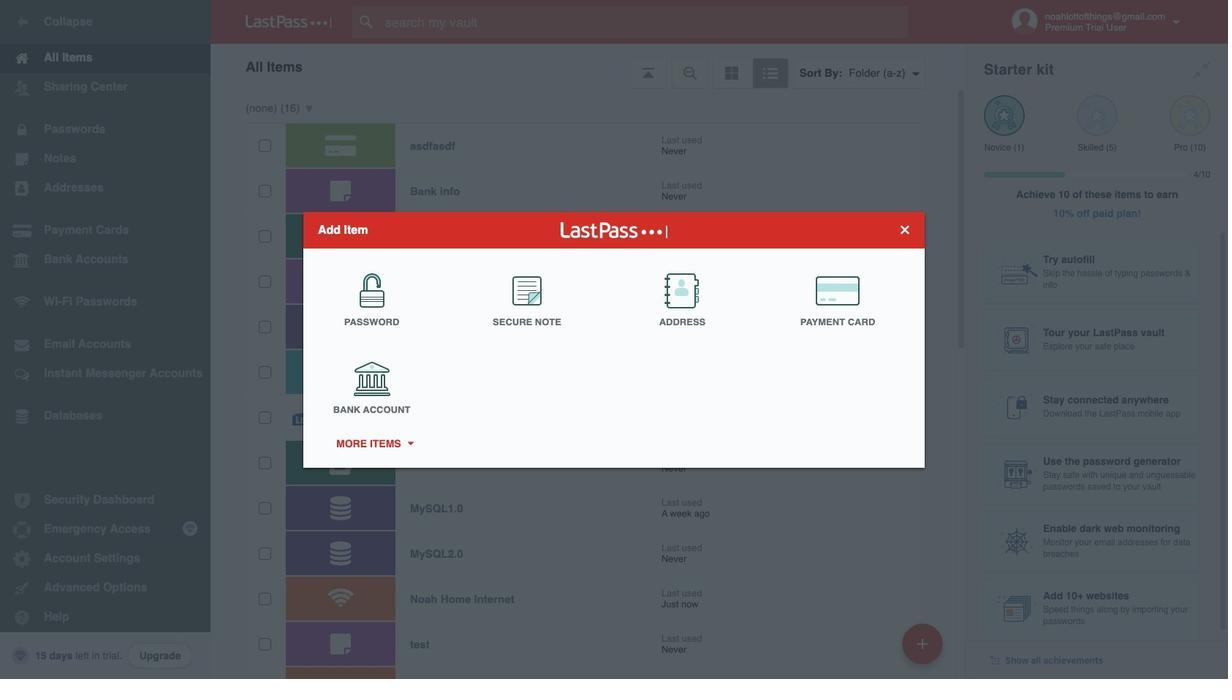 Task type: locate. For each thing, give the bounding box(es) containing it.
new item image
[[918, 639, 928, 649]]

dialog
[[303, 212, 925, 468]]

search my vault text field
[[352, 6, 937, 38]]

lastpass image
[[246, 15, 332, 29]]

main navigation navigation
[[0, 0, 211, 679]]

vault options navigation
[[211, 44, 967, 88]]



Task type: describe. For each thing, give the bounding box(es) containing it.
caret right image
[[405, 442, 415, 445]]

Search search field
[[352, 6, 937, 38]]

new item navigation
[[897, 619, 952, 679]]



Task type: vqa. For each thing, say whether or not it's contained in the screenshot.
"dialog"
yes



